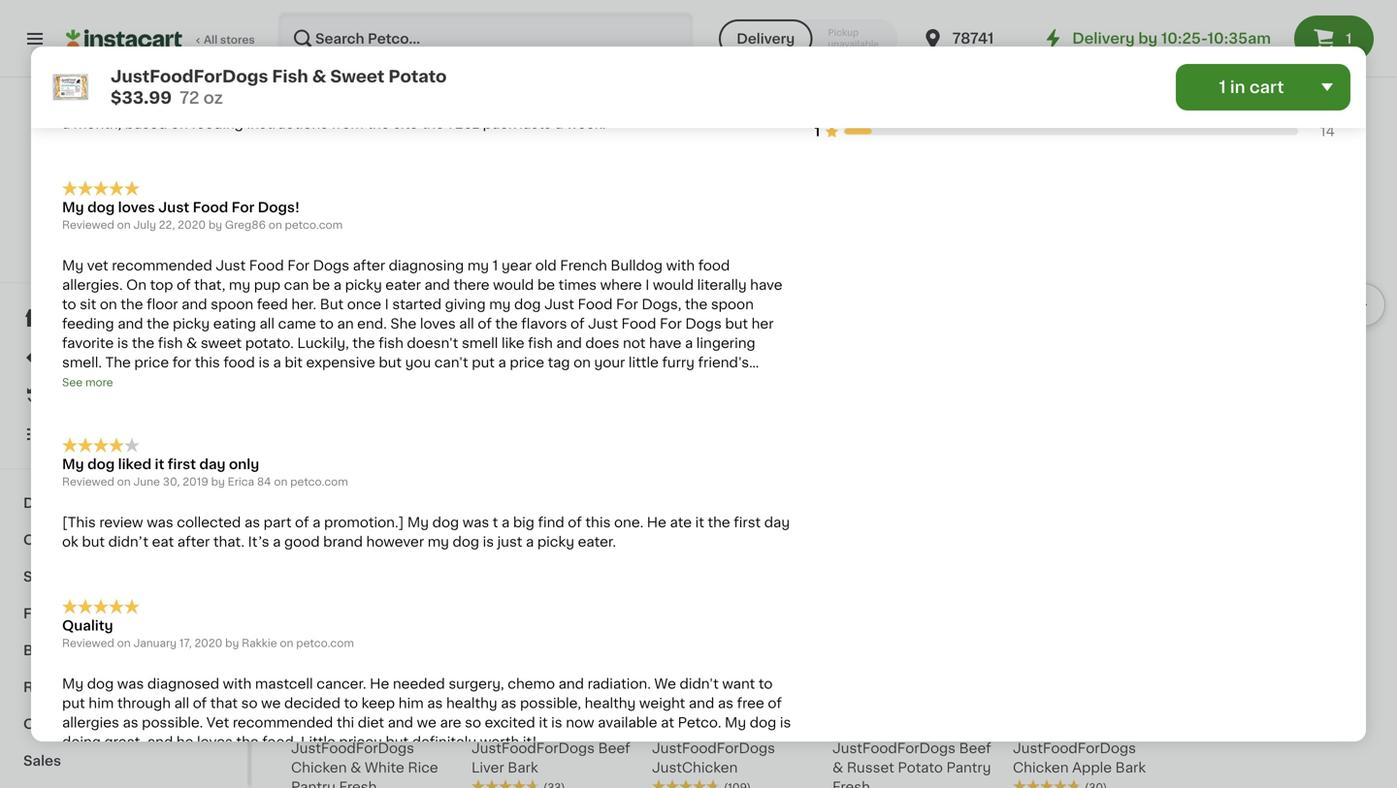 Task type: locate. For each thing, give the bounding box(es) containing it.
3 reviewed from the top
[[62, 638, 114, 649]]

fresh inside the "justfoodfordogs beef & russet potato pantry fresh"
[[832, 781, 870, 789]]

cats
[[23, 534, 56, 547]]

1 vertical spatial he
[[370, 678, 389, 691]]

for up can
[[287, 259, 310, 273]]

delivery left 10:25-
[[1072, 32, 1135, 46]]

needed
[[393, 678, 445, 691]]

collected inside [this review was collected as part of a promotion.] my dog was t a big find of this one. he ate it the first day ok but didn't eat after that. it's a good brand however my dog is just a picky eater.
[[177, 516, 241, 530]]

have right literally
[[750, 279, 783, 292]]

0 vertical spatial her
[[124, 78, 146, 92]]

to left save
[[139, 255, 150, 265]]

promotion.] for frenchie
[[324, 59, 404, 72]]

item carousel region
[[291, 160, 1385, 470]]

my right however
[[428, 536, 449, 549]]

rice inside 'justfoodfordogs chicken & white rice pantry fresh'
[[408, 761, 438, 775]]

fish down "flavors"
[[528, 337, 553, 350]]

chicken
[[472, 388, 527, 401], [291, 761, 347, 775], [1013, 761, 1069, 775]]

justfoodfordogs inside justfoodfordogs turkey & whole wheat macaroni
[[652, 368, 775, 382]]

russet inside the "justfoodfordogs beef & russet potato pantry fresh"
[[847, 761, 894, 775]]

erica
[[228, 477, 254, 488]]

food. inside my dog was diagnosed with mastcell cancer. he needed surgery, chemo and radiation.  we didn't want to put him through all of that so we decided to keep him as healthy as possible, healthy weight and as free of allergies as possible. vet recommended thi diet and we are so excited it is now available at petco. my dog is doing great, and he loves the food. little pricey but definitely worth it!
[[262, 736, 297, 749]]

0 vertical spatial so
[[241, 697, 258, 711]]

was
[[147, 59, 173, 72], [147, 516, 173, 530], [463, 516, 489, 530], [117, 678, 144, 691]]

1 horizontal spatial have
[[750, 279, 783, 292]]

dogs up 'lingering'
[[685, 317, 722, 331]]

feeding inside [this review was collected as part of a promotion.] my frenchie loves this stuff. she inhales it every time. i whiched her from another brand after i noticed some sensitivity. her issues went away within a couple days of being on the new food. i docked a star bc the instore rep told me the 72oz pack would last close to a month, based on feeding instructions from the site the 72oz pack lasts a week.
[[191, 117, 243, 131]]

her.
[[291, 298, 316, 312]]

favorite
[[62, 337, 114, 350]]

from down star
[[331, 117, 364, 131]]

petco logo image
[[81, 101, 166, 186]]

justfoodfordogs chicken & white rice pantry fresh
[[291, 742, 438, 789]]

1 horizontal spatial fresh
[[832, 781, 870, 789]]

collected for didn't
[[177, 516, 241, 530]]

doing
[[62, 736, 101, 749]]

2 horizontal spatial fish
[[528, 337, 553, 350]]

0 horizontal spatial bark
[[508, 761, 538, 775]]

99 inside $ 31 99
[[687, 343, 702, 354]]

was inside my dog was diagnosed with mastcell cancer. he needed surgery, chemo and radiation.  we didn't want to put him through all of that so we decided to keep him as healthy as possible, healthy weight and as free of allergies as possible. vet recommended thi diet and we are so excited it is now available at petco. my dog is doing great, and he loves the food. little pricey but definitely worth it!
[[117, 678, 144, 691]]

can't
[[434, 356, 468, 370]]

it inside [this review was collected as part of a promotion.] my frenchie loves this stuff. she inhales it every time. i whiched her from another brand after i noticed some sensitivity. her issues went away within a couple days of being on the new food. i docked a star bc the instore rep told me the 72oz pack would last close to a month, based on feeding instructions from the site the 72oz pack lasts a week.
[[680, 59, 689, 72]]

white inside 'justfoodfordogs chicken & white rice pantry fresh'
[[365, 761, 404, 775]]

this up eater.
[[585, 516, 611, 530]]

food up literally
[[698, 259, 730, 273]]

it down possible,
[[539, 716, 548, 730]]

small
[[23, 570, 62, 584]]

0 vertical spatial russet
[[305, 388, 353, 401]]

last
[[699, 98, 724, 111]]

of up docked
[[295, 59, 309, 72]]

1 horizontal spatial spoon
[[711, 298, 754, 312]]

pricey
[[339, 736, 382, 749]]

this up issues
[[532, 59, 557, 72]]

1 horizontal spatial fish
[[272, 68, 308, 85]]

first right ate
[[734, 516, 761, 530]]

on down 72
[[171, 117, 188, 131]]

lingering
[[696, 337, 755, 350]]

justfoodfordogs for 17
[[652, 742, 775, 756]]

0 horizontal spatial first
[[168, 458, 196, 472]]

2 horizontal spatial chicken
[[1013, 761, 1069, 775]]

as up 'great,' at bottom left
[[123, 716, 138, 730]]

review
[[99, 59, 143, 72], [99, 516, 143, 530]]

95 right 17
[[686, 717, 701, 728]]

justfoodfordogs justchicken
[[652, 742, 775, 775]]

dog up the everyday store prices
[[87, 201, 115, 214]]

a up but
[[333, 279, 342, 292]]

it up 30, at the bottom of the page
[[155, 458, 164, 472]]

1 vertical spatial her
[[752, 317, 774, 331]]

2 fresh from the left
[[832, 781, 870, 789]]

day inside [this review was collected as part of a promotion.] my dog was t a big find of this one. he ate it the first day ok but didn't eat after that. it's a good brand however my dog is just a picky eater.
[[764, 516, 790, 530]]

1 horizontal spatial first
[[734, 516, 761, 530]]

be down old
[[537, 279, 555, 292]]

$ inside the $ 10 29
[[475, 343, 483, 354]]

price left for on the top
[[134, 356, 169, 370]]

$ 36 99
[[295, 342, 346, 363]]

part up docked
[[264, 59, 292, 72]]

so right are
[[465, 716, 481, 730]]

to inside add vital care to save link
[[139, 255, 150, 265]]

we down mastcell
[[261, 697, 281, 711]]

put down smell
[[472, 356, 495, 370]]

to inside [this review was collected as part of a promotion.] my frenchie loves this stuff. she inhales it every time. i whiched her from another brand after i noticed some sensitivity. her issues went away within a couple days of being on the new food. i docked a star bc the instore rep told me the 72oz pack would last close to a month, based on feeding instructions from the site the 72oz pack lasts a week.
[[768, 98, 782, 111]]

couple
[[708, 78, 755, 92]]

1 horizontal spatial bark
[[1115, 761, 1146, 775]]

1 vertical spatial first
[[734, 516, 761, 530]]

justfoodfordogs inside justfoodfordogs beef liver bark
[[472, 742, 595, 756]]

1 review from the top
[[99, 59, 143, 72]]

0 horizontal spatial this
[[195, 356, 220, 370]]

1 horizontal spatial put
[[472, 356, 495, 370]]

1 vertical spatial [this
[[62, 516, 96, 530]]

1 reviewed from the top
[[62, 220, 114, 231]]

1 vertical spatial after
[[353, 259, 385, 273]]

just up that,
[[216, 259, 246, 273]]

days
[[62, 98, 95, 111]]

1 left year
[[493, 259, 498, 273]]

everyday store prices link
[[58, 213, 189, 229]]

liver
[[472, 761, 504, 775]]

my left vet
[[62, 259, 84, 273]]

0 vertical spatial rice
[[588, 388, 619, 401]]

1 button
[[1294, 16, 1374, 62]]

lists
[[54, 428, 88, 441]]

0 vertical spatial brand
[[241, 78, 281, 92]]

beef inside justfoodfordogs beef & russet potato
[[418, 368, 450, 382]]

delivery
[[1072, 32, 1135, 46], [737, 32, 795, 46]]

reviewed inside quality reviewed on january 17, 2020 by rakkie on petco.com
[[62, 638, 114, 649]]

with up that at the left
[[223, 678, 252, 691]]

allergies
[[62, 716, 119, 730]]

2 promotion.] from the top
[[324, 516, 404, 530]]

1 horizontal spatial her
[[752, 317, 774, 331]]

0 horizontal spatial put
[[62, 697, 85, 711]]

1 promotion.] from the top
[[324, 59, 404, 72]]

rice down definitely
[[408, 761, 438, 775]]

review for [this review was collected as part of a promotion.] my dog was t a big find of this one. he ate it the first day ok but didn't eat after that. it's a good brand however my dog is just a picky eater.
[[99, 516, 143, 530]]

1 horizontal spatial recommended
[[233, 716, 333, 730]]

is right "petco."
[[780, 716, 791, 730]]

1 vertical spatial pantry
[[291, 781, 336, 789]]

2 spoon from the left
[[711, 298, 754, 312]]

1 vertical spatial brand
[[323, 536, 363, 549]]

food. inside [this review was collected as part of a promotion.] my frenchie loves this stuff. she inhales it every time. i whiched her from another brand after i noticed some sensitivity. her issues went away within a couple days of being on the new food. i docked a star bc the instore rep told me the 72oz pack would last close to a month, based on feeding instructions from the site the 72oz pack lasts a week.
[[237, 98, 272, 111]]

delivery by 10:25-10:35am
[[1072, 32, 1271, 46]]

collected up that.
[[177, 516, 241, 530]]

we
[[261, 697, 281, 711], [417, 716, 436, 730]]

and
[[424, 279, 450, 292], [182, 298, 207, 312], [118, 317, 143, 331], [556, 337, 582, 350], [558, 678, 584, 691], [689, 697, 714, 711], [388, 716, 413, 730], [147, 736, 173, 749]]

loves down vet
[[197, 736, 233, 749]]

rice down your
[[588, 388, 619, 401]]

review down instacart logo
[[99, 59, 143, 72]]

& for justfoodfordogs chicken & white rice pantry fresh
[[350, 761, 361, 775]]

russet for justfoodfordogs beef & russet potato
[[305, 388, 353, 401]]

1 vertical spatial 2020
[[194, 638, 222, 649]]

chicken inside justfoodfordogs chicken & white rice
[[472, 388, 527, 401]]

2 vertical spatial dogs
[[23, 497, 60, 510]]

your
[[594, 356, 625, 370]]

1 horizontal spatial him
[[398, 697, 424, 711]]

justfoodfordogs for 10
[[472, 368, 595, 382]]

but up 'lingering'
[[725, 317, 748, 331]]

product group containing 11
[[472, 541, 636, 789]]

justfoodfordogs inside justfoodfordogs beef & russet potato
[[291, 368, 414, 382]]

0 horizontal spatial feeding
[[62, 317, 114, 331]]

$ for 7
[[295, 717, 302, 728]]

for up greg86
[[232, 201, 254, 214]]

on left 72
[[158, 98, 176, 111]]

1 vertical spatial potato
[[356, 388, 402, 401]]

deals
[[54, 350, 94, 364]]

came
[[278, 317, 316, 331]]

potato for justfoodfordogs beef & russet potato pantry fresh
[[898, 761, 943, 775]]

0 vertical spatial promotion.]
[[324, 59, 404, 72]]

delivery for delivery
[[737, 32, 795, 46]]

be
[[312, 279, 330, 292], [537, 279, 555, 292]]

white
[[545, 388, 585, 401], [365, 761, 404, 775]]

on right the sit
[[100, 298, 117, 312]]

0 horizontal spatial from
[[149, 78, 181, 92]]

2 be from the left
[[537, 279, 555, 292]]

justfoodfordogs for 11
[[472, 742, 595, 756]]

1 [this from the top
[[62, 59, 96, 72]]

1 vertical spatial collected
[[177, 516, 241, 530]]

birds
[[23, 644, 60, 658]]

0 vertical spatial picky
[[345, 279, 382, 292]]

this down sweet
[[195, 356, 220, 370]]

reviewed inside my dog loves just food for dogs! reviewed on july 22, 2020 by greg86 on petco.com
[[62, 220, 114, 231]]

her inside [this review was collected as part of a promotion.] my frenchie loves this stuff. she inhales it every time. i whiched her from another brand after i noticed some sensitivity. her issues went away within a couple days of being on the new food. i docked a star bc the instore rep told me the 72oz pack would last close to a month, based on feeding instructions from the site the 72oz pack lasts a week.
[[124, 78, 146, 92]]

part inside [this review was collected as part of a promotion.] my frenchie loves this stuff. she inhales it every time. i whiched her from another brand after i noticed some sensitivity. her issues went away within a couple days of being on the new food. i docked a star bc the instore rep told me the 72oz pack would last close to a month, based on feeding instructions from the site the 72oz pack lasts a week.
[[264, 59, 292, 72]]

22,
[[159, 220, 175, 231]]

0 horizontal spatial she
[[390, 317, 416, 331]]

1 fresh from the left
[[339, 781, 377, 789]]

part inside [this review was collected as part of a promotion.] my dog was t a big find of this one. he ate it the first day ok but didn't eat after that. it's a good brand however my dog is just a picky eater.
[[264, 516, 292, 530]]

all down giving
[[459, 317, 474, 331]]

0 horizontal spatial we
[[261, 697, 281, 711]]

pantry for beef
[[946, 761, 991, 775]]

loves inside my dog was diagnosed with mastcell cancer. he needed surgery, chemo and radiation.  we didn't want to put him through all of that so we decided to keep him as healthy as possible, healthy weight and as free of allergies as possible. vet recommended thi diet and we are so excited it is now available at petco. my dog is doing great, and he loves the food. little pricey but definitely worth it!
[[197, 736, 233, 749]]

loves up doesn't at the left top of the page
[[420, 317, 456, 331]]

0 horizontal spatial with
[[223, 678, 252, 691]]

review inside [this review was collected as part of a promotion.] my dog was t a big find of this one. he ate it the first day ok but didn't eat after that. it's a good brand however my dog is just a picky eater.
[[99, 516, 143, 530]]

delivery up time.
[[737, 32, 795, 46]]

food
[[698, 259, 730, 273], [223, 356, 255, 370]]

petco.
[[678, 716, 721, 730]]

2019
[[183, 477, 208, 488]]

fish
[[158, 337, 183, 350], [378, 337, 403, 350], [528, 337, 553, 350]]

after up docked
[[284, 78, 317, 92]]

& for justfoodfordogs fish & sweet potato $33.99 72 oz
[[312, 68, 326, 85]]

1 bark from the left
[[508, 761, 538, 775]]

pack down rep
[[483, 117, 516, 131]]

sweet
[[201, 337, 242, 350]]

& for justfoodfordogs chicken & white rice
[[531, 388, 542, 401]]

one.
[[614, 516, 643, 530]]

1 collected from the top
[[177, 59, 241, 72]]

vet
[[206, 716, 229, 730]]

stuff.
[[560, 59, 595, 72]]

my left pup
[[229, 279, 250, 292]]

reviewed up vital
[[62, 220, 114, 231]]

& for other pets & more
[[102, 718, 113, 732]]

him down needed
[[398, 697, 424, 711]]

2 [this from the top
[[62, 516, 96, 530]]

free
[[737, 697, 764, 711]]

first
[[168, 458, 196, 472], [734, 516, 761, 530]]

0 horizontal spatial spoon
[[211, 298, 253, 312]]

beef inside justfoodfordogs beef liver bark
[[598, 742, 630, 756]]

product group
[[291, 541, 456, 789], [472, 541, 636, 789]]

weight
[[639, 697, 685, 711]]

my inside my vet recommended just food for dogs after diagnosing my 1 year old french bulldog with food allergies. on top of that, my pup can be a picky eater and there would be times where i would literally have to sit on the floor and spoon feed her. but once i started giving my dog just food for dogs, the spoon feeding and the picky eating all came to an end. she loves all of the flavors of just food for dogs but her favorite is the fish & sweet potato. luckily, the fish doesn't smell like fish and does not have a lingering smell. the price for this food is a bit expensive but you can't put a price tag on your little furry friend's health.
[[62, 259, 84, 273]]

star
[[349, 98, 375, 111]]

& for justfoodfordogs turkey & whole wheat macaroni
[[701, 388, 712, 401]]

1 95 from the left
[[502, 717, 517, 728]]

available
[[598, 716, 657, 730]]

3 fish from the left
[[528, 337, 553, 350]]

was up through
[[117, 678, 144, 691]]

she up went
[[599, 59, 625, 72]]

fresh for white
[[339, 781, 377, 789]]

0 horizontal spatial picky
[[173, 317, 210, 331]]

with up the dogs,
[[666, 259, 695, 273]]

0 vertical spatial first
[[168, 458, 196, 472]]

$ inside $ 17 95
[[656, 717, 663, 728]]

1 inside 1 button
[[1346, 32, 1352, 46]]

my down free
[[725, 716, 746, 730]]

1 horizontal spatial delivery
[[1072, 32, 1135, 46]]

2 vertical spatial this
[[585, 516, 611, 530]]

see more
[[62, 377, 113, 388]]

potato inside justfoodfordogs beef & russet potato
[[356, 388, 402, 401]]

as down stores at left top
[[244, 59, 260, 72]]

she inside my vet recommended just food for dogs after diagnosing my 1 year old french bulldog with food allergies. on top of that, my pup can be a picky eater and there would be times where i would literally have to sit on the floor and spoon feed her. but once i started giving my dog just food for dogs, the spoon feeding and the picky eating all came to an end. she loves all of the flavors of just food for dogs but her favorite is the fish & sweet potato. luckily, the fish doesn't smell like fish and does not have a lingering smell. the price for this food is a bit expensive but you can't put a price tag on your little furry friend's health.
[[390, 317, 416, 331]]

site
[[393, 117, 418, 131]]

justfoodfordogs for 31
[[652, 368, 775, 382]]

being
[[116, 98, 155, 111]]

95
[[502, 717, 517, 728], [686, 717, 701, 728]]

1 horizontal spatial pack
[[618, 98, 651, 111]]

first up 30, at the bottom of the page
[[168, 458, 196, 472]]

1 vertical spatial recommended
[[233, 716, 333, 730]]

justfoodfordogs for 7
[[291, 742, 414, 756]]

promotion.] inside [this review was collected as part of a promotion.] my dog was t a big find of this one. he ate it the first day ok but didn't eat after that. it's a good brand however my dog is just a picky eater.
[[324, 516, 404, 530]]

can
[[284, 279, 309, 292]]

dog down free
[[750, 716, 776, 730]]

0 horizontal spatial chicken
[[291, 761, 347, 775]]

rice inside justfoodfordogs chicken & white rice
[[588, 388, 619, 401]]

45
[[316, 717, 331, 728]]

1 vertical spatial we
[[417, 716, 436, 730]]

& inside the "justfoodfordogs beef & russet potato pantry fresh"
[[832, 761, 843, 775]]

$ inside the $ 7 45
[[295, 717, 302, 728]]

1 horizontal spatial he
[[647, 516, 666, 530]]

but inside [this review was collected as part of a promotion.] my dog was t a big find of this one. he ate it the first day ok but didn't eat after that. it's a good brand however my dog is just a picky eater.
[[82, 536, 105, 549]]

2 reviewed from the top
[[62, 477, 114, 488]]

0 vertical spatial 2020
[[178, 220, 206, 231]]

[this inside [this review was collected as part of a promotion.] my frenchie loves this stuff. she inhales it every time. i whiched her from another brand after i noticed some sensitivity. her issues went away within a couple days of being on the new food. i docked a star bc the instore rep told me the 72oz pack would last close to a month, based on feeding instructions from the site the 72oz pack lasts a week.
[[62, 59, 96, 72]]

$ right are
[[475, 717, 483, 728]]

was for noticed
[[147, 59, 173, 72]]

1 99 from the left
[[331, 343, 346, 354]]

food. right new
[[237, 98, 272, 111]]

dog inside my vet recommended just food for dogs after diagnosing my 1 year old french bulldog with food allergies. on top of that, my pup can be a picky eater and there would be times where i would literally have to sit on the floor and spoon feed her. but once i started giving my dog just food for dogs, the spoon feeding and the picky eating all came to an end. she loves all of the flavors of just food for dogs but her favorite is the fish & sweet potato. luckily, the fish doesn't smell like fish and does not have a lingering smell. the price for this food is a bit expensive but you can't put a price tag on your little furry friend's health.
[[514, 298, 541, 312]]

fish down end. at the top of page
[[378, 337, 403, 350]]

0 horizontal spatial 95
[[502, 717, 517, 728]]

chicken left apple
[[1013, 761, 1069, 775]]

luckily,
[[297, 337, 349, 350]]

sales
[[23, 755, 61, 768]]

0 vertical spatial dogs
[[313, 259, 349, 273]]

possible.
[[142, 716, 203, 730]]

whole
[[716, 388, 759, 401]]

justfoodfordogs beef & russet potato pantry fresh button
[[832, 541, 997, 789]]

pantry for chicken
[[291, 781, 336, 789]]

we
[[654, 678, 676, 691]]

$ for 36
[[295, 343, 302, 354]]

$ 10 29
[[475, 342, 522, 363]]

& for justfoodfordogs beef & russet potato
[[291, 388, 302, 401]]

0 vertical spatial collected
[[177, 59, 241, 72]]

bark inside justfoodfordogs beef liver bark
[[508, 761, 538, 775]]

1 horizontal spatial brand
[[323, 536, 363, 549]]

0 horizontal spatial pack
[[483, 117, 516, 131]]

healthy down surgery,
[[446, 697, 497, 711]]

put inside my vet recommended just food for dogs after diagnosing my 1 year old french bulldog with food allergies. on top of that, my pup can be a picky eater and there would be times where i would literally have to sit on the floor and spoon feed her. but once i started giving my dog just food for dogs, the spoon feeding and the picky eating all came to an end. she loves all of the flavors of just food for dogs but her favorite is the fish & sweet potato. luckily, the fish doesn't smell like fish and does not have a lingering smell. the price for this food is a bit expensive but you can't put a price tag on your little furry friend's health.
[[472, 356, 495, 370]]

1 vertical spatial 72oz
[[447, 117, 479, 131]]

my up everyday
[[62, 201, 84, 214]]

99 inside '$ 36 99'
[[331, 343, 346, 354]]

11
[[1324, 62, 1335, 76], [483, 716, 500, 737]]

1 part from the top
[[264, 59, 292, 72]]

1 vertical spatial reviewed
[[62, 477, 114, 488]]

he up 'keep' at the bottom left of page
[[370, 678, 389, 691]]

rice for 7
[[408, 761, 438, 775]]

dog inside "my dog liked it first day only reviewed on june 30, 2019 by erica 84 on petco.com"
[[87, 458, 115, 472]]

vital
[[83, 255, 107, 265]]

2 vertical spatial picky
[[537, 536, 574, 549]]

as down want
[[718, 697, 733, 711]]

1 price from the left
[[134, 356, 169, 370]]

2 product group from the left
[[472, 541, 636, 789]]

& inside justfoodfordogs beef & russet potato
[[291, 388, 302, 401]]

pack
[[618, 98, 651, 111], [483, 117, 516, 131]]

some
[[383, 78, 421, 92]]

1 product group from the left
[[291, 541, 456, 789]]

2 bark from the left
[[1115, 761, 1146, 775]]

delivery inside delivery button
[[737, 32, 795, 46]]

fish up birds
[[23, 607, 52, 621]]

pantry inside the "justfoodfordogs beef & russet potato pantry fresh"
[[946, 761, 991, 775]]

fish up docked
[[272, 68, 308, 85]]

have up furry
[[649, 337, 681, 350]]

1 vertical spatial this
[[195, 356, 220, 370]]

0 horizontal spatial russet
[[305, 388, 353, 401]]

my up some
[[407, 59, 429, 72]]

picky
[[345, 279, 382, 292], [173, 317, 210, 331], [537, 536, 574, 549]]

0 horizontal spatial price
[[134, 356, 169, 370]]

you
[[405, 356, 431, 370]]

0 horizontal spatial white
[[365, 761, 404, 775]]

2 part from the top
[[264, 516, 292, 530]]

tag
[[548, 356, 570, 370]]

1 horizontal spatial this
[[532, 59, 557, 72]]

0 vertical spatial she
[[599, 59, 625, 72]]

fresh
[[339, 781, 377, 789], [832, 781, 870, 789]]

she down started
[[390, 317, 416, 331]]

this
[[532, 59, 557, 72], [195, 356, 220, 370], [585, 516, 611, 530]]

t
[[493, 516, 498, 530]]

0 vertical spatial with
[[666, 259, 695, 273]]

2 collected from the top
[[177, 516, 241, 530]]

bark for liver
[[508, 761, 538, 775]]

$ for 11
[[475, 717, 483, 728]]

collected
[[177, 59, 241, 72], [177, 516, 241, 530]]

diagnosed
[[147, 678, 219, 691]]

dogs up cats
[[23, 497, 60, 510]]

0 horizontal spatial product group
[[291, 541, 456, 789]]

0 vertical spatial he
[[647, 516, 666, 530]]

2 fish from the left
[[378, 337, 403, 350]]

2 95 from the left
[[686, 717, 701, 728]]

95 for 17
[[686, 717, 701, 728]]

1 vertical spatial food.
[[262, 736, 297, 749]]

as up are
[[427, 697, 443, 711]]

my inside [this review was collected as part of a promotion.] my dog was t a big find of this one. he ate it the first day ok but didn't eat after that. it's a good brand however my dog is just a picky eater.
[[428, 536, 449, 549]]

me
[[532, 98, 554, 111]]

0 vertical spatial petco.com
[[285, 220, 343, 231]]

0 vertical spatial review
[[99, 59, 143, 72]]

0 horizontal spatial healthy
[[446, 697, 497, 711]]

all
[[260, 317, 275, 331], [459, 317, 474, 331], [174, 697, 189, 711]]

everyday store prices
[[58, 216, 178, 227]]

a up docked
[[313, 59, 321, 72]]

1 horizontal spatial feeding
[[191, 117, 243, 131]]

reviewed
[[62, 220, 114, 231], [62, 477, 114, 488], [62, 638, 114, 649]]

0 horizontal spatial him
[[89, 697, 114, 711]]

★★★★★
[[62, 181, 140, 197], [62, 181, 140, 197], [62, 438, 140, 454], [62, 438, 140, 454], [62, 600, 140, 615], [62, 600, 140, 615]]

1 in cart field
[[1176, 64, 1351, 111]]

brand up instructions
[[241, 78, 281, 92]]

2 vertical spatial petco.com
[[296, 638, 354, 649]]

0 vertical spatial white
[[545, 388, 585, 401]]

potato inside the "justfoodfordogs beef & russet potato pantry fresh"
[[898, 761, 943, 775]]

78741 button
[[921, 12, 1038, 66]]

pets up doing
[[67, 718, 99, 732]]

0 vertical spatial pack
[[618, 98, 651, 111]]

0 vertical spatial part
[[264, 59, 292, 72]]

2 review from the top
[[99, 516, 143, 530]]

0 vertical spatial have
[[750, 279, 783, 292]]

rakkie
[[242, 638, 277, 649]]

after up once
[[353, 259, 385, 273]]

1 horizontal spatial healthy
[[585, 697, 636, 711]]

collected inside [this review was collected as part of a promotion.] my frenchie loves this stuff. she inhales it every time. i whiched her from another brand after i noticed some sensitivity. her issues went away within a couple days of being on the new food. i docked a star bc the instore rep told me the 72oz pack would last close to a month, based on feeding instructions from the site the 72oz pack lasts a week.
[[177, 59, 241, 72]]

a right lasts
[[555, 117, 563, 131]]

None search field
[[277, 12, 694, 66]]

turkey
[[652, 388, 698, 401]]

chicken down the $ 10 29
[[472, 388, 527, 401]]

2020 right 22,
[[178, 220, 206, 231]]

rice for 10
[[588, 388, 619, 401]]

$ inside '$ 36 99'
[[295, 343, 302, 354]]

1 vertical spatial with
[[223, 678, 252, 691]]

chicken inside justfoodfordogs chicken apple bark
[[1013, 761, 1069, 775]]

july
[[133, 220, 156, 231]]

1 right the 22 at the right of the page
[[1346, 32, 1352, 46]]

1 vertical spatial so
[[465, 716, 481, 730]]

0 vertical spatial this
[[532, 59, 557, 72]]

0 vertical spatial reviewed
[[62, 220, 114, 231]]

a
[[313, 59, 321, 72], [697, 78, 705, 92], [337, 98, 345, 111], [62, 117, 70, 131], [555, 117, 563, 131], [333, 279, 342, 292], [685, 337, 693, 350], [273, 356, 281, 370], [498, 356, 506, 370], [313, 516, 321, 530], [502, 516, 510, 530], [273, 536, 281, 549], [526, 536, 534, 549]]

1 vertical spatial fish
[[23, 607, 52, 621]]

0 vertical spatial pantry
[[946, 761, 991, 775]]

was inside [this review was collected as part of a promotion.] my frenchie loves this stuff. she inhales it every time. i whiched her from another brand after i noticed some sensitivity. her issues went away within a couple days of being on the new food. i docked a star bc the instore rep told me the 72oz pack would last close to a month, based on feeding instructions from the site the 72oz pack lasts a week.
[[147, 59, 173, 72]]

was up the $33.99
[[147, 59, 173, 72]]

1 vertical spatial pets
[[67, 718, 99, 732]]

2 horizontal spatial dogs
[[685, 317, 722, 331]]

10:25-
[[1161, 32, 1208, 46]]

food.
[[237, 98, 272, 111], [262, 736, 297, 749]]

part for noticed
[[264, 59, 292, 72]]

0 vertical spatial day
[[199, 458, 226, 472]]

2 99 from the left
[[687, 343, 702, 354]]

close
[[727, 98, 764, 111]]

justfoodfordogs for 36
[[291, 368, 414, 382]]

pets for other
[[67, 718, 99, 732]]

white down pricey
[[365, 761, 404, 775]]

year
[[502, 259, 532, 273]]

95 inside $ 17 95
[[686, 717, 701, 728]]

by left greg86
[[208, 220, 222, 231]]

0 horizontal spatial fresh
[[339, 781, 377, 789]]

[this review was collected as part of a promotion.] my dog was t a big find of this one. he ate it the first day ok but didn't eat after that. it's a good brand however my dog is just a picky eater.
[[62, 516, 790, 549]]

0 horizontal spatial pantry
[[291, 781, 336, 789]]

95 inside $ 11 95
[[502, 717, 517, 728]]

brand inside [this review was collected as part of a promotion.] my frenchie loves this stuff. she inhales it every time. i whiched her from another brand after i noticed some sensitivity. her issues went away within a couple days of being on the new food. i docked a star bc the instore rep told me the 72oz pack would last close to a month, based on feeding instructions from the site the 72oz pack lasts a week.
[[241, 78, 281, 92]]

11 down 1 button
[[1324, 62, 1335, 76]]

0 vertical spatial [this
[[62, 59, 96, 72]]

reviewed for liked
[[62, 477, 114, 488]]

a right "t"
[[502, 516, 510, 530]]

dog up "flavors"
[[514, 298, 541, 312]]

pantry inside 'justfoodfordogs chicken & white rice pantry fresh'
[[291, 781, 336, 789]]



Task type: vqa. For each thing, say whether or not it's contained in the screenshot.
$10
no



Task type: describe. For each thing, give the bounding box(es) containing it.
is inside [this review was collected as part of a promotion.] my dog was t a big find of this one. he ate it the first day ok but didn't eat after that. it's a good brand however my dog is just a picky eater.
[[483, 536, 494, 549]]

on down fish link
[[117, 638, 131, 649]]

dog inside my dog loves just food for dogs! reviewed on july 22, 2020 by greg86 on petco.com
[[87, 201, 115, 214]]

of up smell
[[478, 317, 492, 331]]

was for keep
[[117, 678, 144, 691]]

1 be from the left
[[312, 279, 330, 292]]

1 healthy from the left
[[446, 697, 497, 711]]

loves inside my vet recommended just food for dogs after diagnosing my 1 year old french bulldog with food allergies. on top of that, my pup can be a picky eater and there would be times where i would literally have to sit on the floor and spoon feed her. but once i started giving my dog just food for dogs, the spoon feeding and the picky eating all came to an end. she loves all of the flavors of just food for dogs but her favorite is the fish & sweet potato. luckily, the fish doesn't smell like fish and does not have a lingering smell. the price for this food is a bit expensive but you can't put a price tag on your little furry friend's health.
[[420, 317, 456, 331]]

i right time.
[[772, 59, 776, 72]]

0 horizontal spatial have
[[649, 337, 681, 350]]

all
[[204, 34, 218, 45]]

he inside [this review was collected as part of a promotion.] my dog was t a big find of this one. he ate it the first day ok but didn't eat after that. it's a good brand however my dog is just a picky eater.
[[647, 516, 666, 530]]

in
[[1230, 79, 1245, 96]]

he inside my dog was diagnosed with mastcell cancer. he needed surgery, chemo and radiation.  we didn't want to put him through all of that so we decided to keep him as healthy as possible, healthy weight and as free of allergies as possible. vet recommended thi diet and we are so excited it is now available at petco. my dog is doing great, and he loves the food. little pricey but definitely worth it!
[[370, 678, 389, 691]]

my inside "my dog liked it first day only reviewed on june 30, 2019 by erica 84 on petco.com"
[[62, 458, 84, 472]]

7
[[302, 716, 314, 737]]

deals link
[[12, 338, 236, 376]]

of right free
[[768, 697, 782, 711]]

loves inside my dog loves just food for dogs! reviewed on july 22, 2020 by greg86 on petco.com
[[118, 201, 155, 214]]

with inside my dog was diagnosed with mastcell cancer. he needed surgery, chemo and radiation.  we didn't want to put him through all of that so we decided to keep him as healthy as possible, healthy weight and as free of allergies as possible. vet recommended thi diet and we are so excited it is now available at petco. my dog is doing great, and he loves the food. little pricey but definitely worth it!
[[223, 678, 252, 691]]

justfoodfordogs beef & russet potato
[[291, 368, 450, 401]]

& inside my vet recommended just food for dogs after diagnosing my 1 year old french bulldog with food allergies. on top of that, my pup can be a picky eater and there would be times where i would literally have to sit on the floor and spoon feed her. but once i started giving my dog just food for dogs, the spoon feeding and the picky eating all came to an end. she loves all of the flavors of just food for dogs but her favorite is the fish & sweet potato. luckily, the fish doesn't smell like fish and does not have a lingering smell. the price for this food is a bit expensive but you can't put a price tag on your little furry friend's health.
[[186, 337, 197, 350]]

store
[[112, 216, 141, 227]]

just inside my dog loves just food for dogs! reviewed on july 22, 2020 by greg86 on petco.com
[[158, 201, 189, 214]]

and right diet
[[388, 716, 413, 730]]

0 vertical spatial 72oz
[[583, 98, 615, 111]]

service type group
[[719, 19, 898, 58]]

promotion.] for dog
[[324, 516, 404, 530]]

would down year
[[493, 279, 534, 292]]

my up there
[[468, 259, 489, 273]]

justfoodfordogs fish & sweet potato $33.99 72 oz
[[111, 68, 447, 106]]

day inside "my dog liked it first day only reviewed on june 30, 2019 by erica 84 on petco.com"
[[199, 458, 226, 472]]

1 horizontal spatial 11
[[1324, 62, 1335, 76]]

recommended inside my dog was diagnosed with mastcell cancer. he needed surgery, chemo and radiation.  we didn't want to put him through all of that so we decided to keep him as healthy as possible, healthy weight and as free of allergies as possible. vet recommended thi diet and we are so excited it is now available at petco. my dog is doing great, and he loves the food. little pricey but definitely worth it!
[[233, 716, 333, 730]]

noticed
[[328, 78, 380, 92]]

to left an
[[320, 317, 334, 331]]

1 vertical spatial from
[[331, 117, 364, 131]]

1 inside 1 in cart field
[[1219, 79, 1226, 96]]

a down like
[[498, 356, 506, 370]]

a up last
[[697, 78, 705, 92]]

i up docked
[[320, 78, 324, 92]]

my vet recommended just food for dogs after diagnosing my 1 year old french bulldog with food allergies. on top of that, my pup can be a picky eater and there would be times where i would literally have to sit on the floor and spoon feed her. but once i started giving my dog just food for dogs, the spoon feeding and the picky eating all came to an end. she loves all of the flavors of just food for dogs but her favorite is the fish & sweet potato. luckily, the fish doesn't smell like fish and does not have a lingering smell. the price for this food is a bit expensive but you can't put a price tag on your little furry friend's health.
[[62, 259, 783, 389]]

with inside my vet recommended just food for dogs after diagnosing my 1 year old french bulldog with food allergies. on top of that, my pup can be a picky eater and there would be times where i would literally have to sit on the floor and spoon feed her. but once i started giving my dog just food for dogs, the spoon feeding and the picky eating all came to an end. she loves all of the flavors of just food for dogs but her favorite is the fish & sweet potato. luckily, the fish doesn't smell like fish and does not have a lingering smell. the price for this food is a bit expensive but you can't put a price tag on your little furry friend's health.
[[666, 259, 695, 273]]

1 vertical spatial food
[[223, 356, 255, 370]]

it inside my dog was diagnosed with mastcell cancer. he needed surgery, chemo and radiation.  we didn't want to put him through all of that so we decided to keep him as healthy as possible, healthy weight and as free of allergies as possible. vet recommended thi diet and we are so excited it is now available at petco. my dog is doing great, and he loves the food. little pricey but definitely worth it!
[[539, 716, 548, 730]]

flavors
[[521, 317, 567, 331]]

review for [this review was collected as part of a promotion.] my frenchie loves this stuff. she inhales it every time. i whiched her from another brand after i noticed some sensitivity. her issues went away within a couple days of being on the new food. i docked a star bc the instore rep told me the 72oz pack would last close to a month, based on feeding instructions from the site the 72oz pack lasts a week.
[[99, 59, 143, 72]]

my dog liked it first day only reviewed on june 30, 2019 by erica 84 on petco.com
[[62, 458, 348, 488]]

$ 11 95
[[475, 716, 517, 737]]

as inside [this review was collected as part of a promotion.] my frenchie loves this stuff. she inhales it every time. i whiched her from another brand after i noticed some sensitivity. her issues went away within a couple days of being on the new food. i docked a star bc the instore rep told me the 72oz pack would last close to a month, based on feeding instructions from the site the 72oz pack lasts a week.
[[244, 59, 260, 72]]

but inside my dog was diagnosed with mastcell cancer. he needed surgery, chemo and radiation.  we didn't want to put him through all of that so we decided to keep him as healthy as possible, healthy weight and as free of allergies as possible. vet recommended thi diet and we are so excited it is now available at petco. my dog is doing great, and he loves the food. little pricey but definitely worth it!
[[386, 736, 409, 749]]

36
[[302, 342, 330, 363]]

fresh for russet
[[832, 781, 870, 789]]

i right once
[[385, 298, 389, 312]]

food inside my dog loves just food for dogs! reviewed on july 22, 2020 by greg86 on petco.com
[[193, 201, 228, 214]]

0 horizontal spatial so
[[241, 697, 258, 711]]

& for justfoodfordogs beef & russet potato pantry fresh
[[832, 761, 843, 775]]

all inside my dog was diagnosed with mastcell cancer. he needed surgery, chemo and radiation.  we didn't want to put him through all of that so we decided to keep him as healthy as possible, healthy weight and as free of allergies as possible. vet recommended thi diet and we are so excited it is now available at petco. my dog is doing great, and he loves the food. little pricey but definitely worth it!
[[174, 697, 189, 711]]

all stores link
[[66, 12, 256, 66]]

99 for 36
[[331, 343, 346, 354]]

chicken for 10
[[472, 388, 527, 401]]

potato for justfoodfordogs fish & sweet potato $33.99 72 oz
[[388, 68, 447, 85]]

loves inside [this review was collected as part of a promotion.] my frenchie loves this stuff. she inhales it every time. i whiched her from another brand after i noticed some sensitivity. her issues went away within a couple days of being on the new food. i docked a star bc the instore rep told me the 72oz pack would last close to a month, based on feeding instructions from the site the 72oz pack lasts a week.
[[492, 59, 528, 72]]

chicken for 7
[[291, 761, 347, 775]]

on right rakkie
[[280, 638, 293, 649]]

to up free
[[759, 678, 773, 691]]

1 vertical spatial 11
[[483, 716, 500, 737]]

of right the find
[[568, 516, 582, 530]]

delivery button
[[719, 19, 812, 58]]

more
[[117, 718, 153, 732]]

see more button
[[62, 375, 113, 391]]

my up allergies
[[62, 678, 84, 691]]

food up pup
[[249, 259, 284, 273]]

and down that,
[[182, 298, 207, 312]]

for
[[172, 356, 191, 370]]

is down "potato."
[[259, 356, 270, 370]]

$ for 31
[[656, 343, 663, 354]]

my inside my dog loves just food for dogs! reviewed on july 22, 2020 by greg86 on petco.com
[[62, 201, 84, 214]]

told
[[502, 98, 529, 111]]

for down the dogs,
[[660, 317, 682, 331]]

only
[[229, 458, 259, 472]]

picky inside [this review was collected as part of a promotion.] my dog was t a big find of this one. he ate it the first day ok but didn't eat after that. it's a good brand however my dog is just a picky eater.
[[537, 536, 574, 549]]

dog left just on the bottom left of page
[[453, 536, 479, 549]]

first inside [this review was collected as part of a promotion.] my dog was t a big find of this one. he ate it the first day ok but didn't eat after that. it's a good brand however my dog is just a picky eater.
[[734, 516, 761, 530]]

by inside "my dog liked it first day only reviewed on june 30, 2019 by erica 84 on petco.com"
[[211, 477, 225, 488]]

reviewed for loves
[[62, 220, 114, 231]]

an
[[337, 317, 354, 331]]

collected for noticed
[[177, 59, 241, 72]]

1 vertical spatial dogs
[[685, 317, 722, 331]]

petco.com inside quality reviewed on january 17, 2020 by rakkie on petco.com
[[296, 638, 354, 649]]

2 price from the left
[[510, 356, 544, 370]]

pets for small
[[65, 570, 97, 584]]

the inside my dog was diagnosed with mastcell cancer. he needed surgery, chemo and radiation.  we didn't want to put him through all of that so we decided to keep him as healthy as possible, healthy weight and as free of allergies as possible. vet recommended thi diet and we are so excited it is now available at petco. my dog is doing great, and he loves the food. little pricey but definitely worth it!
[[236, 736, 259, 749]]

this inside [this review was collected as part of a promotion.] my frenchie loves this stuff. she inhales it every time. i whiched her from another brand after i noticed some sensitivity. her issues went away within a couple days of being on the new food. i docked a star bc the instore rep told me the 72oz pack would last close to a month, based on feeding instructions from the site the 72oz pack lasts a week.
[[532, 59, 557, 72]]

0 vertical spatial we
[[261, 697, 281, 711]]

justfoodfordogs chicken & white rice
[[472, 368, 619, 401]]

her inside my vet recommended just food for dogs after diagnosing my 1 year old french bulldog with food allergies. on top of that, my pup can be a picky eater and there would be times where i would literally have to sit on the floor and spoon feed her. but once i started giving my dog just food for dogs, the spoon feeding and the picky eating all came to an end. she loves all of the flavors of just food for dogs but her favorite is the fish & sweet potato. luckily, the fish doesn't smell like fish and does not have a lingering smell. the price for this food is a bit expensive but you can't put a price tag on your little furry friend's health.
[[752, 317, 774, 331]]

my inside [this review was collected as part of a promotion.] my frenchie loves this stuff. she inhales it every time. i whiched her from another brand after i noticed some sensitivity. her issues went away within a couple days of being on the new food. i docked a star bc the instore rep told me the 72oz pack would last close to a month, based on feeding instructions from the site the 72oz pack lasts a week.
[[407, 59, 429, 72]]

delivery by 10:25-10:35am link
[[1041, 27, 1271, 50]]

petco link
[[81, 101, 166, 210]]

a down days
[[62, 117, 70, 131]]

0 vertical spatial from
[[149, 78, 181, 92]]

and down the diagnosing
[[424, 279, 450, 292]]

beef for 36
[[418, 368, 450, 382]]

instructions
[[247, 117, 328, 131]]

on down liked
[[117, 477, 131, 488]]

2 healthy from the left
[[585, 697, 636, 711]]

that.
[[213, 536, 245, 549]]

1 fish from the left
[[158, 337, 183, 350]]

after inside [this review was collected as part of a promotion.] my frenchie loves this stuff. she inhales it every time. i whiched her from another brand after i noticed some sensitivity. her issues went away within a couple days of being on the new food. i docked a star bc the instore rep told me the 72oz pack would last close to a month, based on feeding instructions from the site the 72oz pack lasts a week.
[[284, 78, 317, 92]]

part for didn't
[[264, 516, 292, 530]]

justfoodfordogs chicken apple bark
[[1013, 742, 1146, 775]]

through
[[117, 697, 171, 711]]

dog left "t"
[[432, 516, 459, 530]]

a up furry
[[685, 337, 693, 350]]

prices
[[143, 216, 178, 227]]

on down dogs!
[[268, 220, 282, 231]]

food up not
[[621, 317, 656, 331]]

$ for 17
[[656, 717, 663, 728]]

$33.99
[[111, 90, 172, 106]]

as up excited
[[501, 697, 517, 711]]

does
[[585, 337, 619, 350]]

but left you
[[379, 356, 402, 370]]

[this for [this review was collected as part of a promotion.] my frenchie loves this stuff. she inhales it every time. i whiched her from another brand after i noticed some sensitivity. her issues went away within a couple days of being on the new food. i docked a star bc the instore rep told me the 72oz pack would last close to a month, based on feeding instructions from the site the 72oz pack lasts a week.
[[62, 59, 96, 72]]

a right it's at the left bottom of the page
[[273, 536, 281, 549]]

1 him from the left
[[89, 697, 114, 711]]

a left bit
[[273, 356, 281, 370]]

fish inside justfoodfordogs fish & sweet potato $33.99 72 oz
[[272, 68, 308, 85]]

instacart logo image
[[66, 27, 182, 50]]

a right just on the bottom left of page
[[526, 536, 534, 549]]

quality reviewed on january 17, 2020 by rakkie on petco.com
[[62, 619, 354, 649]]

want
[[722, 678, 755, 691]]

liked
[[118, 458, 151, 472]]

feeding inside my vet recommended just food for dogs after diagnosing my 1 year old french bulldog with food allergies. on top of that, my pup can be a picky eater and there would be times where i would literally have to sit on the floor and spoon feed her. but once i started giving my dog just food for dogs, the spoon feeding and the picky eating all came to an end. she loves all of the flavors of just food for dogs but her favorite is the fish & sweet potato. luckily, the fish doesn't smell like fish and does not have a lingering smell. the price for this food is a bit expensive but you can't put a price tag on your little furry friend's health.
[[62, 317, 114, 331]]

add vital care to save
[[58, 255, 178, 265]]

beef for 11
[[598, 742, 630, 756]]

on left july
[[117, 220, 131, 231]]

2020 inside my dog loves just food for dogs! reviewed on july 22, 2020 by greg86 on petco.com
[[178, 220, 206, 231]]

whiched
[[62, 78, 120, 92]]

was left "t"
[[463, 516, 489, 530]]

on right the tag at the top of page
[[573, 356, 591, 370]]

for inside my dog loves just food for dogs! reviewed on july 22, 2020 by greg86 on petco.com
[[232, 201, 254, 214]]

white for 7
[[365, 761, 404, 775]]

eat
[[152, 536, 174, 549]]

to up thi
[[344, 697, 358, 711]]

95 for 11
[[502, 717, 517, 728]]

petco.com inside my dog loves just food for dogs! reviewed on july 22, 2020 by greg86 on petco.com
[[285, 220, 343, 231]]

of right top
[[177, 279, 191, 292]]

justfoodfordogs inside justfoodfordogs chicken apple bark
[[1013, 742, 1136, 756]]

put inside my dog was diagnosed with mastcell cancer. he needed surgery, chemo and radiation.  we didn't want to put him through all of that so we decided to keep him as healthy as possible, healthy weight and as free of allergies as possible. vet recommended thi diet and we are so excited it is now available at petco. my dog is doing great, and he loves the food. little pricey but definitely worth it!
[[62, 697, 85, 711]]

thi
[[337, 716, 354, 730]]

dog up allergies
[[87, 678, 114, 691]]

1 down service type "group"
[[814, 124, 820, 138]]

to left the sit
[[62, 298, 76, 312]]

1 horizontal spatial all
[[260, 317, 275, 331]]

1 horizontal spatial we
[[417, 716, 436, 730]]

frenchie
[[432, 59, 489, 72]]

sellers
[[345, 121, 419, 141]]

i down bulldog
[[645, 279, 649, 292]]

first inside "my dog liked it first day only reviewed on june 30, 2019 by erica 84 on petco.com"
[[168, 458, 196, 472]]

eater
[[385, 279, 421, 292]]

is down possible,
[[551, 716, 562, 730]]

delivery for delivery by 10:25-10:35am
[[1072, 32, 1135, 46]]

99 for 31
[[687, 343, 702, 354]]

eating
[[213, 317, 256, 331]]

petco.com inside "my dog liked it first day only reviewed on june 30, 2019 by erica 84 on petco.com"
[[290, 477, 348, 488]]

5
[[1326, 93, 1335, 107]]

small pets
[[23, 570, 97, 584]]

and up the tag at the top of page
[[556, 337, 582, 350]]

justfoodfordogs inside justfoodfordogs fish & sweet potato $33.99 72 oz
[[111, 68, 268, 85]]

0 horizontal spatial fish
[[23, 607, 52, 621]]

justfoodfordogs inside the "justfoodfordogs beef & russet potato pantry fresh"
[[832, 742, 956, 756]]

it inside [this review was collected as part of a promotion.] my dog was t a big find of this one. he ate it the first day ok but didn't eat after that. it's a good brand however my dog is just a picky eater.
[[695, 516, 704, 530]]

is up the
[[117, 337, 128, 350]]

my down there
[[489, 298, 511, 312]]

for down where
[[616, 298, 638, 312]]

surgery,
[[449, 678, 504, 691]]

literally
[[697, 279, 747, 292]]

on right 84 at the bottom left of page
[[274, 477, 288, 488]]

2020 inside quality reviewed on january 17, 2020 by rakkie on petco.com
[[194, 638, 222, 649]]

food down times
[[578, 298, 613, 312]]

her
[[502, 78, 526, 92]]

more
[[85, 377, 113, 388]]

big
[[513, 516, 535, 530]]

1 vertical spatial picky
[[173, 317, 210, 331]]

vet
[[87, 259, 108, 273]]

bark for apple
[[1115, 761, 1146, 775]]

add
[[58, 255, 80, 265]]

of up good
[[295, 516, 309, 530]]

reptiles link
[[12, 669, 236, 706]]

that,
[[194, 279, 225, 292]]

quality
[[62, 619, 113, 633]]

didn't
[[680, 678, 719, 691]]

january
[[133, 638, 177, 649]]

definitely
[[412, 736, 477, 749]]

as inside [this review was collected as part of a promotion.] my dog was t a big find of this one. he ate it the first day ok but didn't eat after that. it's a good brand however my dog is just a picky eater.
[[244, 516, 260, 530]]

my inside [this review was collected as part of a promotion.] my dog was t a big find of this one. he ate it the first day ok but didn't eat after that. it's a good brand however my dog is just a picky eater.
[[407, 516, 429, 530]]

a up good
[[313, 516, 321, 530]]

macaroni
[[652, 407, 715, 421]]

another
[[185, 78, 238, 92]]

i up instructions
[[275, 98, 279, 111]]

greg86
[[225, 220, 266, 231]]

product group containing 7
[[291, 541, 456, 789]]

dogs link
[[12, 485, 236, 522]]

went
[[577, 78, 610, 92]]

of left that at the left
[[193, 697, 207, 711]]

potato for justfoodfordogs beef & russet potato
[[356, 388, 402, 401]]

14
[[1320, 124, 1335, 138]]

2 horizontal spatial all
[[459, 317, 474, 331]]

smell
[[462, 337, 498, 350]]

see
[[62, 377, 83, 388]]

$ for 10
[[475, 343, 483, 354]]

after inside my vet recommended just food for dogs after diagnosing my 1 year old french bulldog with food allergies. on top of that, my pup can be a picky eater and there would be times where i would literally have to sit on the floor and spoon feed her. but once i started giving my dog just food for dogs, the spoon feeding and the picky eating all came to an end. she loves all of the flavors of just food for dogs but her favorite is the fish & sweet potato. luckily, the fish doesn't smell like fish and does not have a lingering smell. the price for this food is a bit expensive but you can't put a price tag on your little furry friend's health.
[[353, 259, 385, 273]]

sweet
[[330, 68, 385, 85]]

once
[[347, 298, 381, 312]]

and down the possible.
[[147, 736, 173, 749]]

and up deals link
[[118, 317, 143, 331]]

and up "petco."
[[689, 697, 714, 711]]

floor
[[147, 298, 178, 312]]

by inside my dog loves just food for dogs! reviewed on july 22, 2020 by greg86 on petco.com
[[208, 220, 222, 231]]

1 inside my vet recommended just food for dogs after diagnosing my 1 year old french bulldog with food allergies. on top of that, my pup can be a picky eater and there would be times where i would literally have to sit on the floor and spoon feed her. but once i started giving my dog just food for dogs, the spoon feeding and the picky eating all came to an end. she loves all of the flavors of just food for dogs but her favorite is the fish & sweet potato. luckily, the fish doesn't smell like fish and does not have a lingering smell. the price for this food is a bit expensive but you can't put a price tag on your little furry friend's health.
[[493, 259, 498, 273]]

recommended inside my vet recommended just food for dogs after diagnosing my 1 year old french bulldog with food allergies. on top of that, my pup can be a picky eater and there would be times where i would literally have to sit on the floor and spoon feed her. but once i started giving my dog just food for dogs, the spoon feeding and the picky eating all came to an end. she loves all of the flavors of just food for dogs but her favorite is the fish & sweet potato. luckily, the fish doesn't smell like fish and does not have a lingering smell. the price for this food is a bit expensive but you can't put a price tag on your little furry friend's health.
[[112, 259, 212, 273]]

[this for [this review was collected as part of a promotion.] my dog was t a big find of this one. he ate it the first day ok but didn't eat after that. it's a good brand however my dog is just a picky eater.
[[62, 516, 96, 530]]

1 spoon from the left
[[211, 298, 253, 312]]

of up month,
[[99, 98, 113, 111]]

white for 10
[[545, 388, 585, 401]]

0 horizontal spatial dogs
[[23, 497, 60, 510]]

it inside "my dog liked it first day only reviewed on june 30, 2019 by erica 84 on petco.com"
[[155, 458, 164, 472]]

just up does
[[588, 317, 618, 331]]

1 vertical spatial pack
[[483, 117, 516, 131]]

$ 7 45
[[295, 716, 331, 737]]

find
[[538, 516, 564, 530]]

after inside [this review was collected as part of a promotion.] my dog was t a big find of this one. he ate it the first day ok but didn't eat after that. it's a good brand however my dog is just a picky eater.
[[177, 536, 210, 549]]

old
[[535, 259, 557, 273]]

this inside [this review was collected as part of a promotion.] my dog was t a big find of this one. he ate it the first day ok but didn't eat after that. it's a good brand however my dog is just a picky eater.
[[585, 516, 611, 530]]

just up "flavors"
[[544, 298, 574, 312]]

beef inside the "justfoodfordogs beef & russet potato pantry fresh"
[[959, 742, 991, 756]]

would inside [this review was collected as part of a promotion.] my frenchie loves this stuff. she inhales it every time. i whiched her from another brand after i noticed some sensitivity. her issues went away within a couple days of being on the new food. i docked a star bc the instore rep told me the 72oz pack would last close to a month, based on feeding instructions from the site the 72oz pack lasts a week.
[[655, 98, 696, 111]]

1 horizontal spatial dogs
[[313, 259, 349, 273]]

of right "flavors"
[[570, 317, 585, 331]]

the inside [this review was collected as part of a promotion.] my dog was t a big find of this one. he ate it the first day ok but didn't eat after that. it's a good brand however my dog is just a picky eater.
[[708, 516, 730, 530]]

2 him from the left
[[398, 697, 424, 711]]

brand inside [this review was collected as part of a promotion.] my dog was t a big find of this one. he ate it the first day ok but didn't eat after that. it's a good brand however my dog is just a picky eater.
[[323, 536, 363, 549]]

this inside my vet recommended just food for dogs after diagnosing my 1 year old french bulldog with food allergies. on top of that, my pup can be a picky eater and there would be times where i would literally have to sit on the floor and spoon feed her. but once i started giving my dog just food for dogs, the spoon feeding and the picky eating all came to an end. she loves all of the flavors of just food for dogs but her favorite is the fish & sweet potato. luckily, the fish doesn't smell like fish and does not have a lingering smell. the price for this food is a bit expensive but you can't put a price tag on your little furry friend's health.
[[195, 356, 220, 370]]

by left 10:25-
[[1138, 32, 1158, 46]]

and up possible,
[[558, 678, 584, 691]]

by inside quality reviewed on january 17, 2020 by rakkie on petco.com
[[225, 638, 239, 649]]

decided
[[284, 697, 340, 711]]

russet for justfoodfordogs beef & russet potato pantry fresh
[[847, 761, 894, 775]]

would up the dogs,
[[653, 279, 694, 292]]

was for didn't
[[147, 516, 173, 530]]

health.
[[62, 376, 108, 389]]

a left star
[[337, 98, 345, 111]]

she inside [this review was collected as part of a promotion.] my frenchie loves this stuff. she inhales it every time. i whiched her from another brand after i noticed some sensitivity. her issues went away within a couple days of being on the new food. i docked a star bc the instore rep told me the 72oz pack would last close to a month, based on feeding instructions from the site the 72oz pack lasts a week.
[[599, 59, 625, 72]]

june
[[133, 477, 160, 488]]

17,
[[179, 638, 192, 649]]

ok
[[62, 536, 78, 549]]

1 horizontal spatial food
[[698, 259, 730, 273]]



